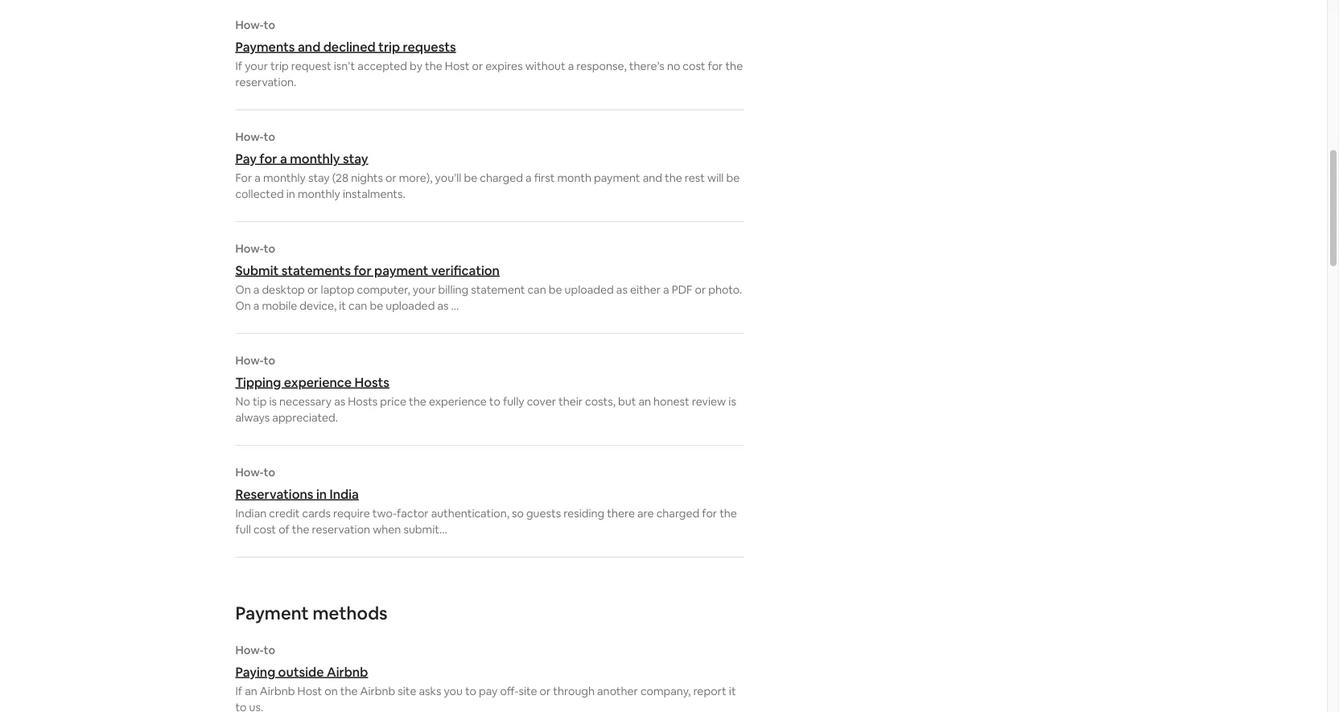 Task type: locate. For each thing, give the bounding box(es) containing it.
airbnb
[[327, 664, 368, 680], [260, 684, 295, 699], [360, 684, 396, 699]]

reservation.
[[236, 75, 297, 89]]

to inside how-to pay for a monthly stay for a monthly stay (28 nights or more), you'll be charged a first month payment and the rest will be collected in monthly instalments.
[[264, 130, 275, 144]]

0 vertical spatial your
[[245, 59, 268, 73]]

pay for a monthly stay link
[[236, 150, 744, 167]]

uploaded
[[565, 283, 614, 297], [386, 299, 435, 313]]

how- inside how-to paying outside airbnb if an airbnb host on the airbnb site asks you to pay off-site or through another company, report it to us.
[[236, 643, 264, 658]]

laptop
[[321, 283, 355, 297]]

can
[[528, 283, 547, 297], [349, 299, 367, 313]]

how- up submit
[[236, 242, 264, 256]]

charged down pay for a monthly stay link
[[480, 171, 523, 185]]

host
[[445, 59, 470, 73], [298, 684, 322, 699]]

how-to payments and declined trip requests if your trip request isn't accepted by the host or expires without a response, there's no cost for the reservation.
[[236, 18, 743, 89]]

1 vertical spatial trip
[[271, 59, 289, 73]]

how-to tipping experience hosts no tip is necessary as hosts price the experience to fully cover their costs, but an honest review is always appreciated.
[[236, 354, 737, 425]]

0 vertical spatial it
[[339, 299, 346, 313]]

as
[[617, 283, 628, 297], [438, 299, 449, 313], [334, 395, 346, 409]]

1 horizontal spatial uploaded
[[565, 283, 614, 297]]

how- inside the how-to submit statements for payment verification on a desktop or laptop computer, your billing statement can be uploaded as either a pdf or photo. on a mobile device, it can be uploaded as …
[[236, 242, 264, 256]]

0 vertical spatial as
[[617, 283, 628, 297]]

payment right 'month'
[[594, 171, 641, 185]]

1 horizontal spatial charged
[[657, 507, 700, 521]]

1 vertical spatial cost
[[254, 523, 276, 537]]

to inside the how-to submit statements for payment verification on a desktop or laptop computer, your billing statement can be uploaded as either a pdf or photo. on a mobile device, it can be uploaded as …
[[264, 242, 275, 256]]

experience down tipping experience hosts link on the bottom of the page
[[429, 395, 487, 409]]

is right tip
[[269, 395, 277, 409]]

how- for submit
[[236, 242, 264, 256]]

tipping experience hosts element
[[236, 354, 744, 426]]

how- for payments
[[236, 18, 264, 32]]

1 vertical spatial uploaded
[[386, 299, 435, 313]]

1 vertical spatial on
[[236, 299, 251, 313]]

hosts left price
[[348, 395, 378, 409]]

it inside the how-to submit statements for payment verification on a desktop or laptop computer, your billing statement can be uploaded as either a pdf or photo. on a mobile device, it can be uploaded as …
[[339, 299, 346, 313]]

to for pay for a monthly stay
[[264, 130, 275, 144]]

stay left (28
[[308, 171, 330, 185]]

monthly down (28
[[298, 187, 341, 201]]

to down reservation.
[[264, 130, 275, 144]]

paying outside airbnb element
[[236, 643, 744, 713]]

to up the paying
[[264, 643, 275, 658]]

0 vertical spatial experience
[[284, 374, 352, 391]]

0 vertical spatial in
[[287, 187, 295, 201]]

how- inside how-to reservations in india indian credit cards require two-factor authentication, so guests residing there are charged for the full cost of the reservation when submit…
[[236, 465, 264, 480]]

charged right are
[[657, 507, 700, 521]]

if down the paying
[[236, 684, 243, 699]]

or up device,
[[308, 283, 319, 297]]

payment inside how-to pay for a monthly stay for a monthly stay (28 nights or more), you'll be charged a first month payment and the rest will be collected in monthly instalments.
[[594, 171, 641, 185]]

5 how- from the top
[[236, 465, 264, 480]]

how- inside how-to pay for a monthly stay for a monthly stay (28 nights or more), you'll be charged a first month payment and the rest will be collected in monthly instalments.
[[236, 130, 264, 144]]

asks
[[419, 684, 442, 699]]

site left asks
[[398, 684, 417, 699]]

payment inside the how-to submit statements for payment verification on a desktop or laptop computer, your billing statement can be uploaded as either a pdf or photo. on a mobile device, it can be uploaded as …
[[374, 262, 429, 279]]

be
[[464, 171, 478, 185], [727, 171, 740, 185], [549, 283, 563, 297], [370, 299, 383, 313]]

but
[[619, 395, 636, 409]]

payments
[[236, 38, 295, 55]]

to
[[264, 18, 275, 32], [264, 130, 275, 144], [264, 242, 275, 256], [264, 354, 275, 368], [489, 395, 501, 409], [264, 465, 275, 480], [264, 643, 275, 658], [465, 684, 477, 699], [236, 701, 247, 713]]

always
[[236, 411, 270, 425]]

how- for reservations
[[236, 465, 264, 480]]

how- up the paying
[[236, 643, 264, 658]]

for up computer,
[[354, 262, 372, 279]]

in right collected
[[287, 187, 295, 201]]

how- up reservations
[[236, 465, 264, 480]]

1 vertical spatial monthly
[[263, 171, 306, 185]]

to for payments and declined trip requests
[[264, 18, 275, 32]]

a right without
[[568, 59, 574, 73]]

0 horizontal spatial is
[[269, 395, 277, 409]]

reservations
[[236, 486, 314, 502]]

2 vertical spatial as
[[334, 395, 346, 409]]

3 how- from the top
[[236, 242, 264, 256]]

4 how- from the top
[[236, 354, 264, 368]]

on
[[236, 283, 251, 297], [236, 299, 251, 313]]

outside
[[278, 664, 324, 680]]

charged for reservations in india
[[657, 507, 700, 521]]

how-to pay for a monthly stay for a monthly stay (28 nights or more), you'll be charged a first month payment and the rest will be collected in monthly instalments.
[[236, 130, 740, 201]]

0 vertical spatial if
[[236, 59, 243, 73]]

two-
[[373, 507, 397, 521]]

0 horizontal spatial host
[[298, 684, 322, 699]]

tipping experience hosts link
[[236, 374, 744, 391]]

the inside 'how-to tipping experience hosts no tip is necessary as hosts price the experience to fully cover their costs, but an honest review is always appreciated.'
[[409, 395, 427, 409]]

0 vertical spatial host
[[445, 59, 470, 73]]

cost
[[683, 59, 706, 73], [254, 523, 276, 537]]

and left rest
[[643, 171, 663, 185]]

0 horizontal spatial charged
[[480, 171, 523, 185]]

0 horizontal spatial site
[[398, 684, 417, 699]]

in up cards
[[316, 486, 327, 502]]

to up tipping
[[264, 354, 275, 368]]

0 vertical spatial an
[[639, 395, 651, 409]]

1 vertical spatial stay
[[308, 171, 330, 185]]

it down laptop
[[339, 299, 346, 313]]

cost left of
[[254, 523, 276, 537]]

1 vertical spatial your
[[413, 283, 436, 297]]

1 horizontal spatial trip
[[379, 38, 400, 55]]

host inside how-to payments and declined trip requests if your trip request isn't accepted by the host or expires without a response, there's no cost for the reservation.
[[445, 59, 470, 73]]

is right review
[[729, 395, 737, 409]]

another
[[598, 684, 638, 699]]

as right necessary
[[334, 395, 346, 409]]

statement
[[471, 283, 525, 297]]

if
[[236, 59, 243, 73], [236, 684, 243, 699]]

your inside the how-to submit statements for payment verification on a desktop or laptop computer, your billing statement can be uploaded as either a pdf or photo. on a mobile device, it can be uploaded as …
[[413, 283, 436, 297]]

credit
[[269, 507, 300, 521]]

0 vertical spatial and
[[298, 38, 321, 55]]

to inside how-to reservations in india indian credit cards require two-factor authentication, so guests residing there are charged for the full cost of the reservation when submit…
[[264, 465, 275, 480]]

1 vertical spatial can
[[349, 299, 367, 313]]

1 horizontal spatial payment
[[594, 171, 641, 185]]

pay for a monthly stay element
[[236, 130, 744, 202]]

1 horizontal spatial it
[[729, 684, 737, 699]]

your left billing on the left of the page
[[413, 283, 436, 297]]

1 horizontal spatial and
[[643, 171, 663, 185]]

1 vertical spatial charged
[[657, 507, 700, 521]]

0 horizontal spatial stay
[[308, 171, 330, 185]]

0 horizontal spatial cost
[[254, 523, 276, 537]]

to up payments
[[264, 18, 275, 32]]

how-to paying outside airbnb if an airbnb host on the airbnb site asks you to pay off-site or through another company, report it to us.
[[236, 643, 737, 713]]

can down laptop
[[349, 299, 367, 313]]

as left …
[[438, 299, 449, 313]]

2 vertical spatial monthly
[[298, 187, 341, 201]]

how- inside how-to payments and declined trip requests if your trip request isn't accepted by the host or expires without a response, there's no cost for the reservation.
[[236, 18, 264, 32]]

airbnb up on
[[327, 664, 368, 680]]

request
[[291, 59, 331, 73]]

an up us.
[[245, 684, 258, 699]]

uploaded left either
[[565, 283, 614, 297]]

can right statement
[[528, 283, 547, 297]]

payments and declined trip requests link
[[236, 38, 744, 55]]

2 if from the top
[[236, 684, 243, 699]]

host inside how-to paying outside airbnb if an airbnb host on the airbnb site asks you to pay off-site or through another company, report it to us.
[[298, 684, 322, 699]]

2 horizontal spatial as
[[617, 283, 628, 297]]

1 vertical spatial in
[[316, 486, 327, 502]]

charged inside how-to reservations in india indian credit cards require two-factor authentication, so guests residing there are charged for the full cost of the reservation when submit…
[[657, 507, 700, 521]]

for right no at the top of page
[[708, 59, 723, 73]]

collected
[[236, 187, 284, 201]]

monthly up (28
[[290, 150, 340, 167]]

their
[[559, 395, 583, 409]]

there
[[607, 507, 635, 521]]

experience
[[284, 374, 352, 391], [429, 395, 487, 409]]

0 vertical spatial cost
[[683, 59, 706, 73]]

1 horizontal spatial site
[[519, 684, 538, 699]]

site
[[398, 684, 417, 699], [519, 684, 538, 699]]

to for submit statements for payment verification
[[264, 242, 275, 256]]

hosts up price
[[355, 374, 390, 391]]

1 horizontal spatial is
[[729, 395, 737, 409]]

you'll
[[435, 171, 462, 185]]

1 vertical spatial as
[[438, 299, 449, 313]]

reservation
[[312, 523, 371, 537]]

0 vertical spatial trip
[[379, 38, 400, 55]]

as left either
[[617, 283, 628, 297]]

6 how- from the top
[[236, 643, 264, 658]]

2 how- from the top
[[236, 130, 264, 144]]

0 horizontal spatial and
[[298, 38, 321, 55]]

payment
[[594, 171, 641, 185], [374, 262, 429, 279]]

1 horizontal spatial can
[[528, 283, 547, 297]]

to up reservations
[[264, 465, 275, 480]]

0 vertical spatial on
[[236, 283, 251, 297]]

verification
[[431, 262, 500, 279]]

for right pay
[[260, 150, 277, 167]]

1 vertical spatial and
[[643, 171, 663, 185]]

0 vertical spatial charged
[[480, 171, 523, 185]]

trip up accepted
[[379, 38, 400, 55]]

trip
[[379, 38, 400, 55], [271, 59, 289, 73]]

pay
[[479, 684, 498, 699]]

tip
[[253, 395, 267, 409]]

charged inside how-to pay for a monthly stay for a monthly stay (28 nights or more), you'll be charged a first month payment and the rest will be collected in monthly instalments.
[[480, 171, 523, 185]]

be down computer,
[[370, 299, 383, 313]]

to up submit
[[264, 242, 275, 256]]

cost right no at the top of page
[[683, 59, 706, 73]]

0 horizontal spatial your
[[245, 59, 268, 73]]

or up instalments.
[[386, 171, 397, 185]]

it right report
[[729, 684, 737, 699]]

of
[[279, 523, 290, 537]]

how- up pay
[[236, 130, 264, 144]]

site right pay
[[519, 684, 538, 699]]

and inside how-to payments and declined trip requests if your trip request isn't accepted by the host or expires without a response, there's no cost for the reservation.
[[298, 38, 321, 55]]

pdf
[[672, 283, 693, 297]]

1 horizontal spatial experience
[[429, 395, 487, 409]]

1 horizontal spatial your
[[413, 283, 436, 297]]

0 horizontal spatial trip
[[271, 59, 289, 73]]

1 horizontal spatial stay
[[343, 150, 368, 167]]

or left "through"
[[540, 684, 551, 699]]

cost inside how-to reservations in india indian credit cards require two-factor authentication, so guests residing there are charged for the full cost of the reservation when submit…
[[254, 523, 276, 537]]

1 horizontal spatial in
[[316, 486, 327, 502]]

charged
[[480, 171, 523, 185], [657, 507, 700, 521]]

your up reservation.
[[245, 59, 268, 73]]

1 vertical spatial host
[[298, 684, 322, 699]]

0 horizontal spatial payment
[[374, 262, 429, 279]]

an right but
[[639, 395, 651, 409]]

(28
[[332, 171, 349, 185]]

if up reservation.
[[236, 59, 243, 73]]

0 horizontal spatial as
[[334, 395, 346, 409]]

off-
[[500, 684, 519, 699]]

how- up payments
[[236, 18, 264, 32]]

payment up computer,
[[374, 262, 429, 279]]

for right are
[[702, 507, 718, 521]]

it inside how-to paying outside airbnb if an airbnb host on the airbnb site asks you to pay off-site or through another company, report it to us.
[[729, 684, 737, 699]]

how- inside 'how-to tipping experience hosts no tip is necessary as hosts price the experience to fully cover their costs, but an honest review is always appreciated.'
[[236, 354, 264, 368]]

you
[[444, 684, 463, 699]]

experience up necessary
[[284, 374, 352, 391]]

in
[[287, 187, 295, 201], [316, 486, 327, 502]]

…
[[451, 299, 459, 313]]

how- up tipping
[[236, 354, 264, 368]]

1 vertical spatial an
[[245, 684, 258, 699]]

if inside how-to payments and declined trip requests if your trip request isn't accepted by the host or expires without a response, there's no cost for the reservation.
[[236, 59, 243, 73]]

to inside how-to payments and declined trip requests if your trip request isn't accepted by the host or expires without a response, there's no cost for the reservation.
[[264, 18, 275, 32]]

0 vertical spatial can
[[528, 283, 547, 297]]

the
[[425, 59, 443, 73], [726, 59, 743, 73], [665, 171, 683, 185], [409, 395, 427, 409], [720, 507, 738, 521], [292, 523, 310, 537], [340, 684, 358, 699]]

uploaded down computer,
[[386, 299, 435, 313]]

0 horizontal spatial an
[[245, 684, 258, 699]]

1 how- from the top
[[236, 18, 264, 32]]

authentication,
[[431, 507, 510, 521]]

or down payments and declined trip requests link
[[472, 59, 483, 73]]

host down 'requests'
[[445, 59, 470, 73]]

1 horizontal spatial cost
[[683, 59, 706, 73]]

0 horizontal spatial experience
[[284, 374, 352, 391]]

on down submit
[[236, 283, 251, 297]]

payments and declined trip requests element
[[236, 18, 744, 90]]

is
[[269, 395, 277, 409], [729, 395, 737, 409]]

reservations in india element
[[236, 465, 744, 538]]

1 vertical spatial it
[[729, 684, 737, 699]]

1 horizontal spatial host
[[445, 59, 470, 73]]

stay up nights
[[343, 150, 368, 167]]

by
[[410, 59, 423, 73]]

charged for pay for a monthly stay
[[480, 171, 523, 185]]

or inside how-to pay for a monthly stay for a monthly stay (28 nights or more), you'll be charged a first month payment and the rest will be collected in monthly instalments.
[[386, 171, 397, 185]]

1 is from the left
[[269, 395, 277, 409]]

how- for pay
[[236, 130, 264, 144]]

0 horizontal spatial in
[[287, 187, 295, 201]]

1 vertical spatial if
[[236, 684, 243, 699]]

billing
[[439, 283, 469, 297]]

monthly up collected
[[263, 171, 306, 185]]

host down the outside
[[298, 684, 322, 699]]

1 if from the top
[[236, 59, 243, 73]]

trip up reservation.
[[271, 59, 289, 73]]

your
[[245, 59, 268, 73], [413, 283, 436, 297]]

a right for
[[255, 171, 261, 185]]

1 on from the top
[[236, 283, 251, 297]]

1 horizontal spatial as
[[438, 299, 449, 313]]

and up request
[[298, 38, 321, 55]]

paying outside airbnb link
[[236, 664, 744, 680]]

1 vertical spatial payment
[[374, 262, 429, 279]]

on left mobile
[[236, 299, 251, 313]]

us.
[[249, 701, 263, 713]]

no
[[667, 59, 681, 73]]

stay
[[343, 150, 368, 167], [308, 171, 330, 185]]

hosts
[[355, 374, 390, 391], [348, 395, 378, 409]]

0 vertical spatial payment
[[594, 171, 641, 185]]

for
[[708, 59, 723, 73], [260, 150, 277, 167], [354, 262, 372, 279], [702, 507, 718, 521]]

1 horizontal spatial an
[[639, 395, 651, 409]]

monthly
[[290, 150, 340, 167], [263, 171, 306, 185], [298, 187, 341, 201]]

0 horizontal spatial it
[[339, 299, 346, 313]]



Task type: vqa. For each thing, say whether or not it's contained in the screenshot.
Add guests
no



Task type: describe. For each thing, give the bounding box(es) containing it.
your inside how-to payments and declined trip requests if your trip request isn't accepted by the host or expires without a response, there's no cost for the reservation.
[[245, 59, 268, 73]]

reservations in india link
[[236, 486, 744, 502]]

how- for paying
[[236, 643, 264, 658]]

in inside how-to reservations in india indian credit cards require two-factor authentication, so guests residing there are charged for the full cost of the reservation when submit…
[[316, 486, 327, 502]]

0 vertical spatial uploaded
[[565, 283, 614, 297]]

be right "you'll"
[[464, 171, 478, 185]]

on
[[325, 684, 338, 699]]

necessary
[[279, 395, 332, 409]]

the inside how-to paying outside airbnb if an airbnb host on the airbnb site asks you to pay off-site or through another company, report it to us.
[[340, 684, 358, 699]]

1 vertical spatial experience
[[429, 395, 487, 409]]

company,
[[641, 684, 691, 699]]

photo.
[[709, 283, 743, 297]]

in inside how-to pay for a monthly stay for a monthly stay (28 nights or more), you'll be charged a first month payment and the rest will be collected in monthly instalments.
[[287, 187, 295, 201]]

1 site from the left
[[398, 684, 417, 699]]

requests
[[403, 38, 456, 55]]

an inside how-to paying outside airbnb if an airbnb host on the airbnb site asks you to pay off-site or through another company, report it to us.
[[245, 684, 258, 699]]

no
[[236, 395, 250, 409]]

a right pay
[[280, 150, 287, 167]]

to left us.
[[236, 701, 247, 713]]

submit statements for payment verification element
[[236, 242, 744, 314]]

methods
[[313, 602, 388, 625]]

a left mobile
[[253, 299, 260, 313]]

nights
[[351, 171, 383, 185]]

to for tipping experience hosts
[[264, 354, 275, 368]]

an inside 'how-to tipping experience hosts no tip is necessary as hosts price the experience to fully cover their costs, but an honest review is always appreciated.'
[[639, 395, 651, 409]]

there's
[[630, 59, 665, 73]]

first
[[534, 171, 555, 185]]

mobile
[[262, 299, 297, 313]]

so
[[512, 507, 524, 521]]

to for reservations in india
[[264, 465, 275, 480]]

a left pdf
[[664, 283, 670, 297]]

paying
[[236, 664, 276, 680]]

how-to submit statements for payment verification on a desktop or laptop computer, your billing statement can be uploaded as either a pdf or photo. on a mobile device, it can be uploaded as …
[[236, 242, 743, 313]]

for inside the how-to submit statements for payment verification on a desktop or laptop computer, your billing statement can be uploaded as either a pdf or photo. on a mobile device, it can be uploaded as …
[[354, 262, 372, 279]]

how-to reservations in india indian credit cards require two-factor authentication, so guests residing there are charged for the full cost of the reservation when submit…
[[236, 465, 738, 537]]

airbnb up us.
[[260, 684, 295, 699]]

pay
[[236, 150, 257, 167]]

to for paying outside airbnb
[[264, 643, 275, 658]]

the inside how-to pay for a monthly stay for a monthly stay (28 nights or more), you'll be charged a first month payment and the rest will be collected in monthly instalments.
[[665, 171, 683, 185]]

accepted
[[358, 59, 407, 73]]

to left fully
[[489, 395, 501, 409]]

be right will
[[727, 171, 740, 185]]

if inside how-to paying outside airbnb if an airbnb host on the airbnb site asks you to pay off-site or through another company, report it to us.
[[236, 684, 243, 699]]

2 on from the top
[[236, 299, 251, 313]]

a down submit
[[253, 283, 260, 297]]

report
[[694, 684, 727, 699]]

or inside how-to paying outside airbnb if an airbnb host on the airbnb site asks you to pay off-site or through another company, report it to us.
[[540, 684, 551, 699]]

isn't
[[334, 59, 355, 73]]

0 vertical spatial hosts
[[355, 374, 390, 391]]

2 is from the left
[[729, 395, 737, 409]]

payment methods
[[236, 602, 388, 625]]

cost inside how-to payments and declined trip requests if your trip request isn't accepted by the host or expires without a response, there's no cost for the reservation.
[[683, 59, 706, 73]]

month
[[558, 171, 592, 185]]

a inside how-to payments and declined trip requests if your trip request isn't accepted by the host or expires without a response, there's no cost for the reservation.
[[568, 59, 574, 73]]

cover
[[527, 395, 556, 409]]

as inside 'how-to tipping experience hosts no tip is necessary as hosts price the experience to fully cover their costs, but an honest review is always appreciated.'
[[334, 395, 346, 409]]

price
[[380, 395, 407, 409]]

expires
[[486, 59, 523, 73]]

factor
[[397, 507, 429, 521]]

fully
[[503, 395, 525, 409]]

for inside how-to payments and declined trip requests if your trip request isn't accepted by the host or expires without a response, there's no cost for the reservation.
[[708, 59, 723, 73]]

will
[[708, 171, 724, 185]]

2 site from the left
[[519, 684, 538, 699]]

are
[[638, 507, 654, 521]]

device,
[[300, 299, 337, 313]]

more),
[[399, 171, 433, 185]]

residing
[[564, 507, 605, 521]]

0 horizontal spatial uploaded
[[386, 299, 435, 313]]

tipping
[[236, 374, 281, 391]]

for inside how-to pay for a monthly stay for a monthly stay (28 nights or more), you'll be charged a first month payment and the rest will be collected in monthly instalments.
[[260, 150, 277, 167]]

full
[[236, 523, 251, 537]]

or right pdf
[[695, 283, 706, 297]]

computer,
[[357, 283, 410, 297]]

instalments.
[[343, 187, 406, 201]]

submit
[[236, 262, 279, 279]]

appreciated.
[[272, 411, 338, 425]]

through
[[553, 684, 595, 699]]

honest
[[654, 395, 690, 409]]

to left pay
[[465, 684, 477, 699]]

statements
[[282, 262, 351, 279]]

require
[[333, 507, 370, 521]]

indian
[[236, 507, 267, 521]]

how- for tipping
[[236, 354, 264, 368]]

submit…
[[404, 523, 448, 537]]

submit statements for payment verification link
[[236, 262, 744, 279]]

payment
[[236, 602, 309, 625]]

either
[[630, 283, 661, 297]]

for
[[236, 171, 252, 185]]

be right statement
[[549, 283, 563, 297]]

airbnb right on
[[360, 684, 396, 699]]

0 vertical spatial monthly
[[290, 150, 340, 167]]

or inside how-to payments and declined trip requests if your trip request isn't accepted by the host or expires without a response, there's no cost for the reservation.
[[472, 59, 483, 73]]

and inside how-to pay for a monthly stay for a monthly stay (28 nights or more), you'll be charged a first month payment and the rest will be collected in monthly instalments.
[[643, 171, 663, 185]]

review
[[692, 395, 727, 409]]

when
[[373, 523, 401, 537]]

0 horizontal spatial can
[[349, 299, 367, 313]]

a left first at the left
[[526, 171, 532, 185]]

response,
[[577, 59, 627, 73]]

without
[[526, 59, 566, 73]]

guests
[[527, 507, 561, 521]]

1 vertical spatial hosts
[[348, 395, 378, 409]]

rest
[[685, 171, 705, 185]]

india
[[330, 486, 359, 502]]

declined
[[323, 38, 376, 55]]

for inside how-to reservations in india indian credit cards require two-factor authentication, so guests residing there are charged for the full cost of the reservation when submit…
[[702, 507, 718, 521]]

cards
[[302, 507, 331, 521]]

desktop
[[262, 283, 305, 297]]

costs,
[[586, 395, 616, 409]]

0 vertical spatial stay
[[343, 150, 368, 167]]



